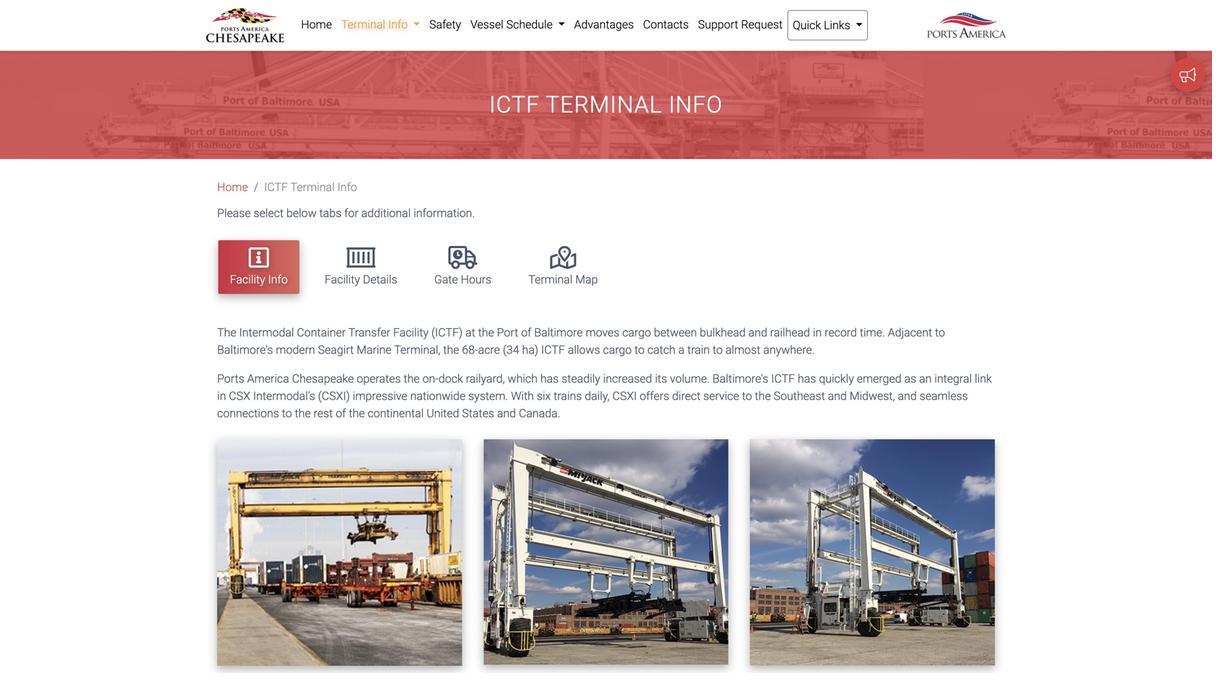 Task type: describe. For each thing, give the bounding box(es) containing it.
details
[[363, 273, 397, 287]]

on-
[[423, 372, 439, 386]]

of inside the intermodal container transfer facility (ictf) at the port of baltimore moves cargo between bulkhead and railhead in record time. adjacent to baltimore's modern seagirt marine terminal, the 68-acre (34 ha) ictf allows cargo to catch a train to almost anywhere.
[[521, 326, 532, 340]]

terminal info link
[[337, 10, 425, 39]]

schedule
[[506, 18, 553, 31]]

ports america chesapeake operates the on-dock railyard, which has steadily increased its volume. baltimore's ictf has quickly emerged as an integral link in csx intermodal's (csxi) impressive nationwide system. with six trains daily, csxi offers direct service to the southeast and midwest, and seamless connections to the rest of the continental united states and canada.
[[217, 372, 992, 420]]

direct
[[672, 389, 701, 403]]

terminal,
[[394, 343, 441, 357]]

2 has from the left
[[798, 372, 816, 386]]

united
[[427, 407, 459, 420]]

1 has from the left
[[541, 372, 559, 386]]

allows
[[568, 343, 600, 357]]

of inside ports america chesapeake operates the on-dock railyard, which has steadily increased its volume. baltimore's ictf has quickly emerged as an integral link in csx intermodal's (csxi) impressive nationwide system. with six trains daily, csxi offers direct service to the southeast and midwest, and seamless connections to the rest of the continental united states and canada.
[[336, 407, 346, 420]]

offers
[[640, 389, 670, 403]]

nationwide
[[410, 389, 466, 403]]

moves
[[586, 326, 620, 340]]

transfer
[[349, 326, 391, 340]]

info inside facility info link
[[268, 273, 288, 287]]

support request link
[[694, 10, 788, 39]]

baltimore's inside the intermodal container transfer facility (ictf) at the port of baltimore moves cargo between bulkhead and railhead in record time. adjacent to baltimore's modern seagirt marine terminal, the 68-acre (34 ha) ictf allows cargo to catch a train to almost anywhere.
[[217, 343, 273, 357]]

at
[[466, 326, 476, 340]]

quickly
[[819, 372, 854, 386]]

adjacent
[[888, 326, 933, 340]]

in inside the intermodal container transfer facility (ictf) at the port of baltimore moves cargo between bulkhead and railhead in record time. adjacent to baltimore's modern seagirt marine terminal, the 68-acre (34 ha) ictf allows cargo to catch a train to almost anywhere.
[[813, 326, 822, 340]]

impressive
[[353, 389, 408, 403]]

time.
[[860, 326, 885, 340]]

baltimore's inside ports america chesapeake operates the on-dock railyard, which has steadily increased its volume. baltimore's ictf has quickly emerged as an integral link in csx intermodal's (csxi) impressive nationwide system. with six trains daily, csxi offers direct service to the southeast and midwest, and seamless connections to the rest of the continental united states and canada.
[[713, 372, 769, 386]]

hours
[[461, 273, 492, 287]]

continental
[[368, 407, 424, 420]]

the intermodal container transfer facility (ictf) at the port of baltimore moves cargo between bulkhead and railhead in record time. adjacent to baltimore's modern seagirt marine terminal, the 68-acre (34 ha) ictf allows cargo to catch a train to almost anywhere.
[[217, 326, 945, 357]]

contacts link
[[639, 10, 694, 39]]

home for the rightmost home link
[[301, 18, 332, 31]]

information.
[[414, 206, 475, 220]]

the left rest
[[295, 407, 311, 420]]

to down bulkhead
[[713, 343, 723, 357]]

the left on-
[[404, 372, 420, 386]]

contacts
[[643, 18, 689, 31]]

2 ictf terminal image from the left
[[484, 440, 729, 665]]

csx
[[229, 389, 250, 403]]

facility info
[[230, 273, 288, 287]]

america
[[247, 372, 289, 386]]

and down as on the right bottom of the page
[[898, 389, 917, 403]]

daily,
[[585, 389, 610, 403]]

3 ictf terminal image from the left
[[750, 440, 995, 666]]

link
[[975, 372, 992, 386]]

seamless
[[920, 389, 968, 403]]

intermodal
[[239, 326, 294, 340]]

quick
[[793, 18, 821, 32]]

safety link
[[425, 10, 466, 39]]

for
[[344, 206, 359, 220]]

1 vertical spatial cargo
[[603, 343, 632, 357]]

gate
[[434, 273, 458, 287]]

the down "(csxi)"
[[349, 407, 365, 420]]

68-
[[462, 343, 478, 357]]

emerged
[[857, 372, 902, 386]]

an
[[920, 372, 932, 386]]

the right at
[[478, 326, 494, 340]]

integral
[[935, 372, 972, 386]]

quick links
[[793, 18, 853, 32]]

tabs
[[319, 206, 342, 220]]

facility for facility info
[[230, 273, 265, 287]]

six
[[537, 389, 551, 403]]

to down intermodal's
[[282, 407, 292, 420]]

catch
[[648, 343, 676, 357]]

1 ictf terminal image from the left
[[217, 440, 462, 666]]

the down '(ictf)'
[[443, 343, 459, 357]]

1 horizontal spatial home link
[[297, 10, 337, 39]]

0 vertical spatial cargo
[[623, 326, 651, 340]]

terminal info
[[341, 18, 411, 31]]

facility inside the intermodal container transfer facility (ictf) at the port of baltimore moves cargo between bulkhead and railhead in record time. adjacent to baltimore's modern seagirt marine terminal, the 68-acre (34 ha) ictf allows cargo to catch a train to almost anywhere.
[[393, 326, 429, 340]]

tab list containing facility info
[[211, 233, 1007, 301]]

southeast
[[774, 389, 825, 403]]

below
[[287, 206, 317, 220]]

which
[[508, 372, 538, 386]]

gate hours link
[[423, 240, 503, 294]]

as
[[905, 372, 917, 386]]

additional
[[361, 206, 411, 220]]

chesapeake
[[292, 372, 354, 386]]

advantages
[[574, 18, 634, 31]]

(ictf)
[[432, 326, 463, 340]]

baltimore
[[534, 326, 583, 340]]

dock
[[439, 372, 463, 386]]

advantages link
[[570, 10, 639, 39]]



Task type: vqa. For each thing, say whether or not it's contained in the screenshot.
"Effective September 16Th 2019, All Payments For Containers Processed Through Seagirt Marine Terminal, Including Demurrage, Exams, And Other Related Fees Must Be Submitted Via Credit Card (Preferred), Echeck, Ach/Wire Transfer, Or Company Check By Mail. Guarantees Will No Longer Be Accepted By Ports America Chesapeake For The Above Mentioned Fees."
no



Task type: locate. For each thing, give the bounding box(es) containing it.
facility details
[[325, 273, 397, 287]]

facility up "terminal,"
[[393, 326, 429, 340]]

0 vertical spatial of
[[521, 326, 532, 340]]

gate hours
[[434, 273, 492, 287]]

terminal inside tab list
[[529, 273, 573, 287]]

ictf terminal info
[[490, 91, 723, 118], [264, 180, 357, 194]]

0 horizontal spatial facility
[[230, 273, 265, 287]]

0 vertical spatial in
[[813, 326, 822, 340]]

support
[[698, 18, 739, 31]]

1 horizontal spatial facility
[[325, 273, 360, 287]]

tab panel
[[206, 324, 1006, 673]]

in left "csx" at the bottom of the page
[[217, 389, 226, 403]]

cargo down moves
[[603, 343, 632, 357]]

record
[[825, 326, 857, 340]]

railhead
[[770, 326, 810, 340]]

marine
[[357, 343, 392, 357]]

in inside ports america chesapeake operates the on-dock railyard, which has steadily increased its volume. baltimore's ictf has quickly emerged as an integral link in csx intermodal's (csxi) impressive nationwide system. with six trains daily, csxi offers direct service to the southeast and midwest, and seamless connections to the rest of the continental united states and canada.
[[217, 389, 226, 403]]

home link up the please
[[217, 180, 248, 194]]

seagirt
[[318, 343, 354, 357]]

home link
[[297, 10, 337, 39], [217, 180, 248, 194]]

ictf terminal image
[[217, 440, 462, 666], [484, 440, 729, 665], [750, 440, 995, 666]]

the
[[217, 326, 236, 340]]

trains
[[554, 389, 582, 403]]

in left record on the right of the page
[[813, 326, 822, 340]]

bulkhead
[[700, 326, 746, 340]]

home link left terminal info
[[297, 10, 337, 39]]

support request
[[698, 18, 783, 31]]

cargo up catch on the bottom
[[623, 326, 651, 340]]

operates
[[357, 372, 401, 386]]

states
[[462, 407, 494, 420]]

links
[[824, 18, 851, 32]]

tab list
[[211, 233, 1007, 301]]

to right the adjacent
[[935, 326, 945, 340]]

and down quickly
[[828, 389, 847, 403]]

with
[[511, 389, 534, 403]]

please select below tabs for additional information.
[[217, 206, 475, 220]]

home up the please
[[217, 180, 248, 194]]

and down with
[[497, 407, 516, 420]]

2 horizontal spatial ictf terminal image
[[750, 440, 995, 666]]

vessel schedule
[[471, 18, 556, 31]]

intermodal's
[[253, 389, 315, 403]]

modern
[[276, 343, 315, 357]]

0 horizontal spatial home link
[[217, 180, 248, 194]]

and inside the intermodal container transfer facility (ictf) at the port of baltimore moves cargo between bulkhead and railhead in record time. adjacent to baltimore's modern seagirt marine terminal, the 68-acre (34 ha) ictf allows cargo to catch a train to almost anywhere.
[[749, 326, 768, 340]]

to left catch on the bottom
[[635, 343, 645, 357]]

info inside terminal info link
[[388, 18, 408, 31]]

port
[[497, 326, 519, 340]]

facility for facility details
[[325, 273, 360, 287]]

quick links link
[[788, 10, 868, 40]]

in
[[813, 326, 822, 340], [217, 389, 226, 403]]

1 vertical spatial home
[[217, 180, 248, 194]]

home for the left home link
[[217, 180, 248, 194]]

of up ha)
[[521, 326, 532, 340]]

steadily
[[562, 372, 601, 386]]

facility
[[230, 273, 265, 287], [325, 273, 360, 287], [393, 326, 429, 340]]

vessel
[[471, 18, 504, 31]]

home left terminal info
[[301, 18, 332, 31]]

tab panel containing the intermodal container transfer facility (ictf) at the port of baltimore moves cargo between bulkhead and railhead in record time. adjacent to baltimore's modern seagirt marine terminal, the 68-acre (34 ha) ictf allows cargo to catch a train to almost anywhere.
[[206, 324, 1006, 673]]

0 vertical spatial baltimore's
[[217, 343, 273, 357]]

container
[[297, 326, 346, 340]]

ha)
[[522, 343, 539, 357]]

1 horizontal spatial of
[[521, 326, 532, 340]]

vessel schedule link
[[466, 10, 570, 39]]

between
[[654, 326, 697, 340]]

acre
[[478, 343, 500, 357]]

0 vertical spatial home
[[301, 18, 332, 31]]

1 horizontal spatial has
[[798, 372, 816, 386]]

facility details link
[[313, 240, 409, 294]]

home
[[301, 18, 332, 31], [217, 180, 248, 194]]

info
[[388, 18, 408, 31], [669, 91, 723, 118], [338, 180, 357, 194], [268, 273, 288, 287]]

map
[[576, 273, 598, 287]]

1 horizontal spatial in
[[813, 326, 822, 340]]

1 vertical spatial baltimore's
[[713, 372, 769, 386]]

facility info link
[[218, 240, 299, 294]]

railyard,
[[466, 372, 505, 386]]

baltimore's up the service
[[713, 372, 769, 386]]

(csxi)
[[318, 389, 350, 403]]

the left southeast
[[755, 389, 771, 403]]

of
[[521, 326, 532, 340], [336, 407, 346, 420]]

0 horizontal spatial in
[[217, 389, 226, 403]]

0 vertical spatial ictf terminal info
[[490, 91, 723, 118]]

terminal
[[341, 18, 385, 31], [546, 91, 663, 118], [291, 180, 335, 194], [529, 273, 573, 287]]

1 vertical spatial ictf terminal info
[[264, 180, 357, 194]]

volume.
[[670, 372, 710, 386]]

0 horizontal spatial home
[[217, 180, 248, 194]]

midwest,
[[850, 389, 895, 403]]

has up southeast
[[798, 372, 816, 386]]

csxi
[[613, 389, 637, 403]]

connections
[[217, 407, 279, 420]]

1 vertical spatial home link
[[217, 180, 248, 194]]

safety
[[429, 18, 461, 31]]

a
[[679, 343, 685, 357]]

facility left details
[[325, 273, 360, 287]]

1 horizontal spatial baltimore's
[[713, 372, 769, 386]]

terminal map
[[529, 273, 598, 287]]

has
[[541, 372, 559, 386], [798, 372, 816, 386]]

2 horizontal spatial facility
[[393, 326, 429, 340]]

0 horizontal spatial baltimore's
[[217, 343, 273, 357]]

anywhere.
[[764, 343, 815, 357]]

0 horizontal spatial has
[[541, 372, 559, 386]]

increased
[[603, 372, 652, 386]]

request
[[741, 18, 783, 31]]

train
[[688, 343, 710, 357]]

1 horizontal spatial ictf terminal info
[[490, 91, 723, 118]]

of right rest
[[336, 407, 346, 420]]

select
[[254, 206, 284, 220]]

cargo
[[623, 326, 651, 340], [603, 343, 632, 357]]

to
[[935, 326, 945, 340], [635, 343, 645, 357], [713, 343, 723, 357], [742, 389, 752, 403], [282, 407, 292, 420]]

facility up the intermodal at the left of the page
[[230, 273, 265, 287]]

and up almost
[[749, 326, 768, 340]]

and
[[749, 326, 768, 340], [828, 389, 847, 403], [898, 389, 917, 403], [497, 407, 516, 420]]

0 vertical spatial home link
[[297, 10, 337, 39]]

rest
[[314, 407, 333, 420]]

1 horizontal spatial ictf terminal image
[[484, 440, 729, 665]]

1 vertical spatial of
[[336, 407, 346, 420]]

terminal map link
[[517, 240, 610, 294]]

service
[[704, 389, 739, 403]]

its
[[655, 372, 667, 386]]

baltimore's down the
[[217, 343, 273, 357]]

to right the service
[[742, 389, 752, 403]]

1 horizontal spatial home
[[301, 18, 332, 31]]

please
[[217, 206, 251, 220]]

ictf inside the intermodal container transfer facility (ictf) at the port of baltimore moves cargo between bulkhead and railhead in record time. adjacent to baltimore's modern seagirt marine terminal, the 68-acre (34 ha) ictf allows cargo to catch a train to almost anywhere.
[[541, 343, 565, 357]]

0 horizontal spatial ictf terminal info
[[264, 180, 357, 194]]

ports
[[217, 372, 244, 386]]

0 horizontal spatial ictf terminal image
[[217, 440, 462, 666]]

has up six at the bottom of the page
[[541, 372, 559, 386]]

almost
[[726, 343, 761, 357]]

ictf inside ports america chesapeake operates the on-dock railyard, which has steadily increased its volume. baltimore's ictf has quickly emerged as an integral link in csx intermodal's (csxi) impressive nationwide system. with six trains daily, csxi offers direct service to the southeast and midwest, and seamless connections to the rest of the continental united states and canada.
[[772, 372, 795, 386]]

(34
[[503, 343, 520, 357]]

0 horizontal spatial of
[[336, 407, 346, 420]]

1 vertical spatial in
[[217, 389, 226, 403]]



